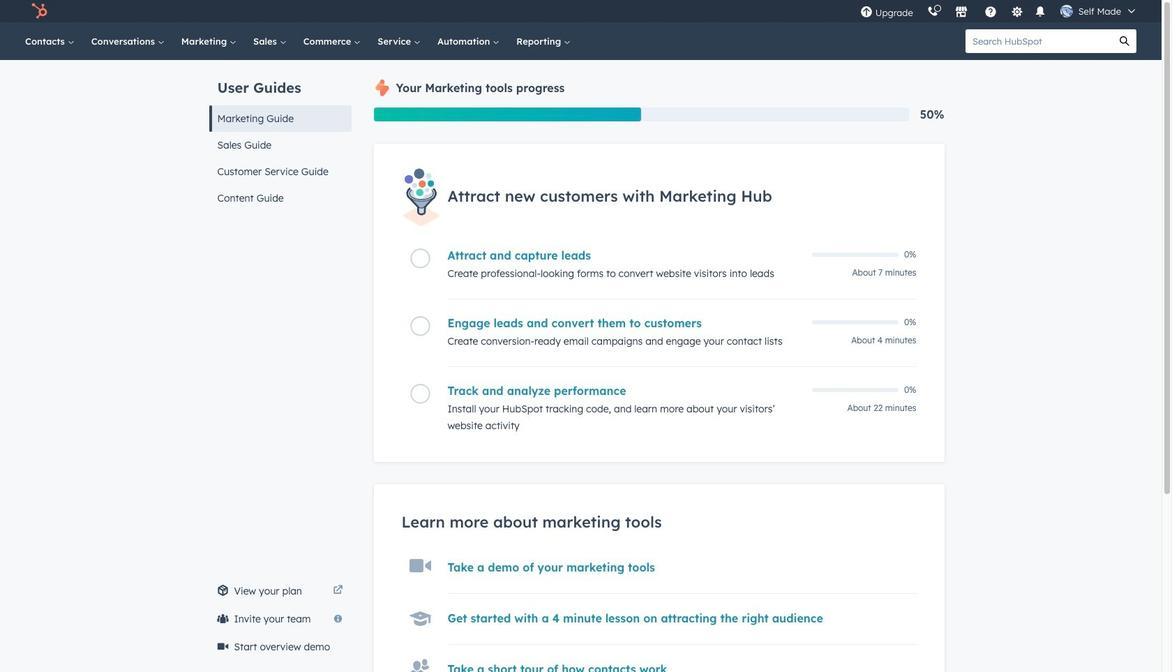 Task type: locate. For each thing, give the bounding box(es) containing it.
progress bar
[[374, 108, 642, 121]]

user guides element
[[209, 60, 351, 212]]

menu
[[854, 0, 1146, 22]]

link opens in a new window image
[[333, 583, 343, 600]]

ruby anderson image
[[1061, 5, 1073, 17]]



Task type: vqa. For each thing, say whether or not it's contained in the screenshot.
search hubspot search field
yes



Task type: describe. For each thing, give the bounding box(es) containing it.
link opens in a new window image
[[333, 586, 343, 596]]

Search HubSpot search field
[[966, 29, 1113, 53]]

marketplaces image
[[955, 6, 968, 19]]



